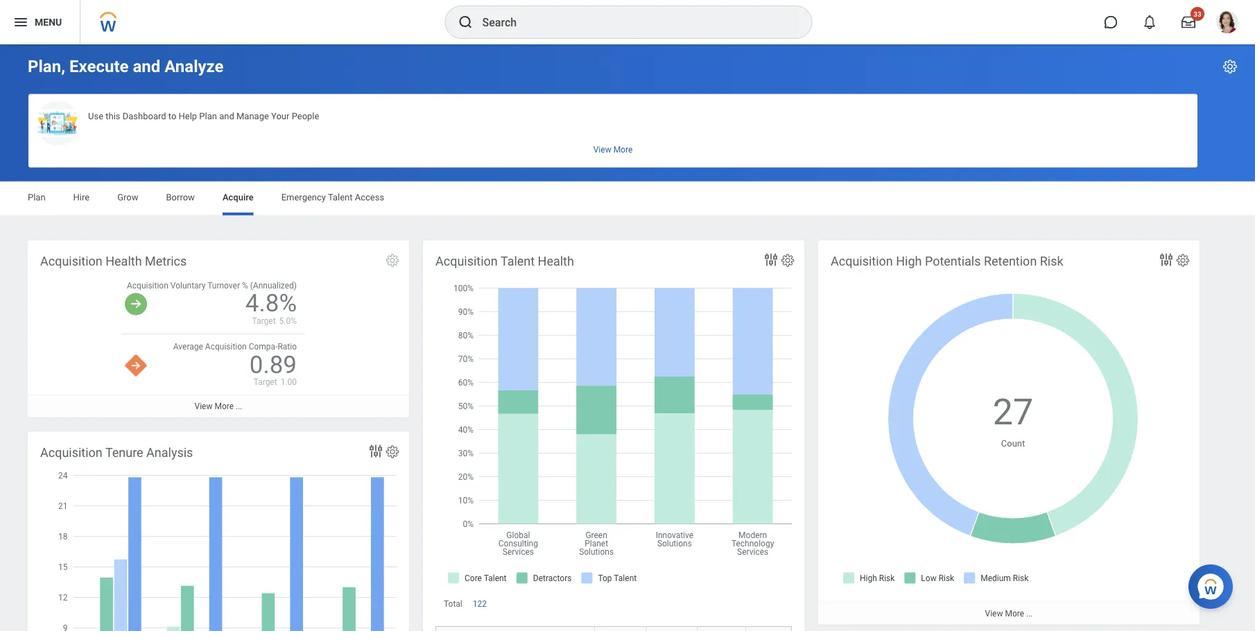 Task type: describe. For each thing, give the bounding box(es) containing it.
0 vertical spatial and
[[133, 57, 160, 76]]

high
[[896, 254, 922, 268]]

acquisition health metrics
[[40, 254, 187, 268]]

27 button
[[993, 388, 1036, 436]]

hire
[[73, 192, 90, 203]]

configure acquisition talent health image
[[780, 253, 795, 268]]

neutral good image
[[125, 293, 147, 315]]

inbox large image
[[1182, 15, 1196, 29]]

view more ... link for potentials
[[818, 602, 1200, 625]]

grow
[[117, 192, 138, 203]]

4.8%
[[245, 289, 297, 317]]

notifications large image
[[1143, 15, 1157, 29]]

3 column header from the left
[[697, 626, 746, 631]]

33
[[1194, 10, 1202, 18]]

configure and view chart data image
[[368, 443, 384, 459]]

analysis
[[146, 445, 193, 460]]

acquisition voluntary turnover % (annualized)
[[127, 281, 297, 290]]

Search Workday  search field
[[482, 7, 783, 37]]

dashboard
[[123, 111, 166, 121]]

plan inside button
[[199, 111, 217, 121]]

acquire
[[223, 192, 254, 203]]

search image
[[457, 14, 474, 31]]

emergency talent access
[[281, 192, 384, 203]]

people
[[292, 111, 319, 121]]

count
[[1001, 438, 1025, 448]]

acquisition for acquisition talent health
[[436, 254, 498, 268]]

and inside button
[[219, 111, 234, 121]]

acquisition for acquisition voluntary turnover % (annualized)
[[127, 281, 168, 290]]

5.0%
[[279, 316, 297, 326]]

2 column header from the left
[[646, 626, 697, 631]]

4.8% target 5.0%
[[245, 289, 297, 326]]

health inside the acquisition health metrics element
[[106, 254, 142, 268]]

acquisition for acquisition health metrics
[[40, 254, 102, 268]]

27 count
[[993, 391, 1033, 448]]

average acquisition compa-ratio
[[173, 342, 297, 351]]

configure acquisition tenure analysis image
[[385, 444, 400, 459]]

configure and view chart data image for acquisition high potentials retention risk
[[1158, 251, 1175, 268]]

total
[[444, 599, 462, 609]]

help
[[179, 111, 197, 121]]

acquisition tenure analysis
[[40, 445, 193, 460]]

voluntary
[[170, 281, 206, 290]]

4 column header from the left
[[746, 626, 791, 631]]

configure acquisition health metrics image
[[385, 253, 400, 268]]

neutral bad image
[[125, 354, 147, 376]]



Task type: vqa. For each thing, say whether or not it's contained in the screenshot.
'Acquisition' related to Acquisition High Potentials Retention Risk
yes



Task type: locate. For each thing, give the bounding box(es) containing it.
tab list inside 27 "main content"
[[14, 182, 1241, 215]]

0 horizontal spatial view
[[195, 402, 213, 411]]

and left analyze
[[133, 57, 160, 76]]

your
[[271, 111, 289, 121]]

1 horizontal spatial health
[[538, 254, 574, 268]]

menu
[[35, 16, 62, 28]]

122 button
[[473, 598, 489, 609]]

target left the 5.0%
[[252, 316, 276, 326]]

0 horizontal spatial health
[[106, 254, 142, 268]]

talent for acquisition
[[501, 254, 535, 268]]

0 horizontal spatial talent
[[328, 192, 353, 203]]

configure and view chart data image left configure acquisition talent health image
[[763, 251, 780, 268]]

and
[[133, 57, 160, 76], [219, 111, 234, 121]]

view more ... for potentials
[[985, 609, 1033, 618]]

0 horizontal spatial and
[[133, 57, 160, 76]]

analyze
[[165, 57, 224, 76]]

1 vertical spatial view
[[985, 609, 1003, 618]]

0 vertical spatial view more ...
[[195, 402, 242, 411]]

this
[[106, 111, 120, 121]]

1 horizontal spatial and
[[219, 111, 234, 121]]

configure acquisition high potentials retention risk image
[[1176, 253, 1191, 268]]

27
[[993, 391, 1033, 433]]

metrics
[[145, 254, 187, 268]]

tab list
[[14, 182, 1241, 215]]

more inside the acquisition health metrics element
[[215, 402, 234, 411]]

talent inside tab list
[[328, 192, 353, 203]]

view
[[195, 402, 213, 411], [985, 609, 1003, 618]]

view for metrics
[[195, 402, 213, 411]]

acquisition health metrics element
[[28, 240, 409, 418]]

access
[[355, 192, 384, 203]]

talent for emergency
[[328, 192, 353, 203]]

1 horizontal spatial view more ... link
[[818, 602, 1200, 625]]

... for acquisition health metrics
[[236, 402, 242, 411]]

average
[[173, 342, 203, 351]]

execute
[[69, 57, 129, 76]]

0 vertical spatial ...
[[236, 402, 242, 411]]

... inside the acquisition high potentials retention risk element
[[1026, 609, 1033, 618]]

plan,
[[28, 57, 65, 76]]

view more ... link
[[28, 395, 409, 418], [818, 602, 1200, 625]]

configure this page image
[[1222, 58, 1239, 75]]

tenure
[[105, 445, 143, 460]]

borrow
[[166, 192, 195, 203]]

configure and view chart data image inside the acquisition talent health element
[[763, 251, 780, 268]]

plan
[[199, 111, 217, 121], [28, 192, 45, 203]]

0 vertical spatial plan
[[199, 111, 217, 121]]

1 horizontal spatial view
[[985, 609, 1003, 618]]

plan left hire
[[28, 192, 45, 203]]

%
[[242, 281, 248, 290]]

acquisition tenure analysis element
[[28, 432, 409, 631]]

1 vertical spatial more
[[1005, 609, 1024, 618]]

menu banner
[[0, 0, 1255, 44]]

more inside the acquisition high potentials retention risk element
[[1005, 609, 1024, 618]]

0 horizontal spatial view more ...
[[195, 402, 242, 411]]

target for 0.89
[[254, 377, 277, 387]]

1 vertical spatial view more ...
[[985, 609, 1033, 618]]

profile logan mcneil image
[[1216, 11, 1239, 36]]

target for 4.8%
[[252, 316, 276, 326]]

ratio
[[278, 342, 297, 351]]

health inside the acquisition talent health element
[[538, 254, 574, 268]]

emergency
[[281, 192, 326, 203]]

33 button
[[1173, 7, 1205, 37]]

1 health from the left
[[106, 254, 142, 268]]

column header
[[436, 626, 595, 631], [646, 626, 697, 631], [697, 626, 746, 631], [746, 626, 791, 631]]

more for potentials
[[1005, 609, 1024, 618]]

acquisition high potentials retention risk
[[831, 254, 1064, 268]]

0 horizontal spatial more
[[215, 402, 234, 411]]

1 horizontal spatial configure and view chart data image
[[1158, 251, 1175, 268]]

acquisition talent health
[[436, 254, 574, 268]]

0 horizontal spatial ...
[[236, 402, 242, 411]]

acquisition inside the acquisition talent health element
[[436, 254, 498, 268]]

0 vertical spatial more
[[215, 402, 234, 411]]

acquisition
[[40, 254, 102, 268], [436, 254, 498, 268], [831, 254, 893, 268], [127, 281, 168, 290], [205, 342, 247, 351], [40, 445, 102, 460]]

2 configure and view chart data image from the left
[[1158, 251, 1175, 268]]

potentials
[[925, 254, 981, 268]]

1 horizontal spatial ...
[[1026, 609, 1033, 618]]

to
[[168, 111, 176, 121]]

...
[[236, 402, 242, 411], [1026, 609, 1033, 618]]

1 vertical spatial plan
[[28, 192, 45, 203]]

1 horizontal spatial view more ...
[[985, 609, 1033, 618]]

menu button
[[0, 0, 80, 44]]

0 horizontal spatial view more ... link
[[28, 395, 409, 418]]

and left manage
[[219, 111, 234, 121]]

0 horizontal spatial configure and view chart data image
[[763, 251, 780, 268]]

1 vertical spatial target
[[254, 377, 277, 387]]

target left 1.00
[[254, 377, 277, 387]]

compa-
[[249, 342, 278, 351]]

retention
[[984, 254, 1037, 268]]

use this dashboard to help plan and manage your people
[[88, 111, 319, 121]]

justify image
[[12, 14, 29, 31]]

more for metrics
[[215, 402, 234, 411]]

acquisition talent health element
[[423, 240, 804, 631]]

view inside the acquisition high potentials retention risk element
[[985, 609, 1003, 618]]

use this dashboard to help plan and manage your people button
[[28, 94, 1198, 167]]

view more ... inside the acquisition high potentials retention risk element
[[985, 609, 1033, 618]]

1 configure and view chart data image from the left
[[763, 251, 780, 268]]

1 horizontal spatial more
[[1005, 609, 1024, 618]]

plan, execute and analyze
[[28, 57, 224, 76]]

2 health from the left
[[538, 254, 574, 268]]

health
[[106, 254, 142, 268], [538, 254, 574, 268]]

0.89 target 1.00
[[250, 350, 297, 387]]

1 horizontal spatial talent
[[501, 254, 535, 268]]

talent
[[328, 192, 353, 203], [501, 254, 535, 268]]

view for potentials
[[985, 609, 1003, 618]]

target inside the 4.8% target 5.0%
[[252, 316, 276, 326]]

acquisition inside acquisition tenure analysis element
[[40, 445, 102, 460]]

0 vertical spatial view
[[195, 402, 213, 411]]

risk
[[1040, 254, 1064, 268]]

manage
[[236, 111, 269, 121]]

plan right help at the left
[[199, 111, 217, 121]]

configure and view chart data image
[[763, 251, 780, 268], [1158, 251, 1175, 268]]

0 horizontal spatial plan
[[28, 192, 45, 203]]

1 vertical spatial ...
[[1026, 609, 1033, 618]]

view inside the acquisition health metrics element
[[195, 402, 213, 411]]

more
[[215, 402, 234, 411], [1005, 609, 1024, 618]]

turnover
[[207, 281, 240, 290]]

0.89
[[250, 350, 297, 379]]

1 vertical spatial and
[[219, 111, 234, 121]]

27 main content
[[0, 44, 1255, 631]]

1.00
[[281, 377, 297, 387]]

view more ... for metrics
[[195, 402, 242, 411]]

1 vertical spatial view more ... link
[[818, 602, 1200, 625]]

tab list containing plan
[[14, 182, 1241, 215]]

view more ... link for metrics
[[28, 395, 409, 418]]

target inside "0.89 target 1.00"
[[254, 377, 277, 387]]

configure and view chart data image for acquisition talent health
[[763, 251, 780, 268]]

configure and view chart data image left configure acquisition high potentials retention risk image
[[1158, 251, 1175, 268]]

configure and view chart data image inside the acquisition high potentials retention risk element
[[1158, 251, 1175, 268]]

1 horizontal spatial plan
[[199, 111, 217, 121]]

acquisition high potentials retention risk element
[[818, 240, 1200, 625]]

... inside the acquisition health metrics element
[[236, 402, 242, 411]]

0 vertical spatial view more ... link
[[28, 395, 409, 418]]

122
[[473, 599, 487, 609]]

... for acquisition high potentials retention risk
[[1026, 609, 1033, 618]]

acquisition inside the acquisition high potentials retention risk element
[[831, 254, 893, 268]]

0 vertical spatial talent
[[328, 192, 353, 203]]

target
[[252, 316, 276, 326], [254, 377, 277, 387]]

(annualized)
[[250, 281, 297, 290]]

acquisition for acquisition high potentials retention risk
[[831, 254, 893, 268]]

1 vertical spatial talent
[[501, 254, 535, 268]]

view more ...
[[195, 402, 242, 411], [985, 609, 1033, 618]]

1 column header from the left
[[436, 626, 595, 631]]

0 vertical spatial target
[[252, 316, 276, 326]]

use
[[88, 111, 103, 121]]

acquisition for acquisition tenure analysis
[[40, 445, 102, 460]]

view more ... inside the acquisition health metrics element
[[195, 402, 242, 411]]



